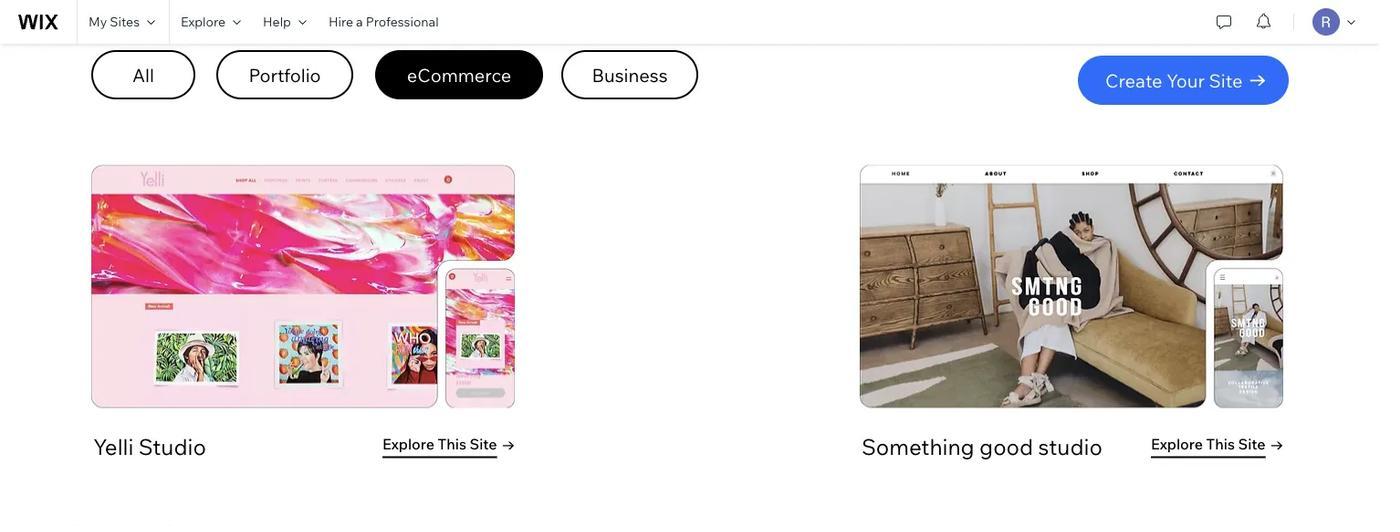 Task type: vqa. For each thing, say whether or not it's contained in the screenshot.
middle LEVEL
no



Task type: describe. For each thing, give the bounding box(es) containing it.
hire a professional link
[[318, 0, 450, 44]]

my sites
[[89, 14, 140, 30]]

a
[[356, 14, 363, 30]]

hire a professional
[[329, 14, 439, 30]]

my
[[89, 14, 107, 30]]



Task type: locate. For each thing, give the bounding box(es) containing it.
help
[[263, 14, 291, 30]]

professional
[[366, 14, 439, 30]]

sites
[[110, 14, 140, 30]]

help button
[[252, 0, 318, 44]]

explore
[[181, 14, 226, 30]]

hire
[[329, 14, 353, 30]]



